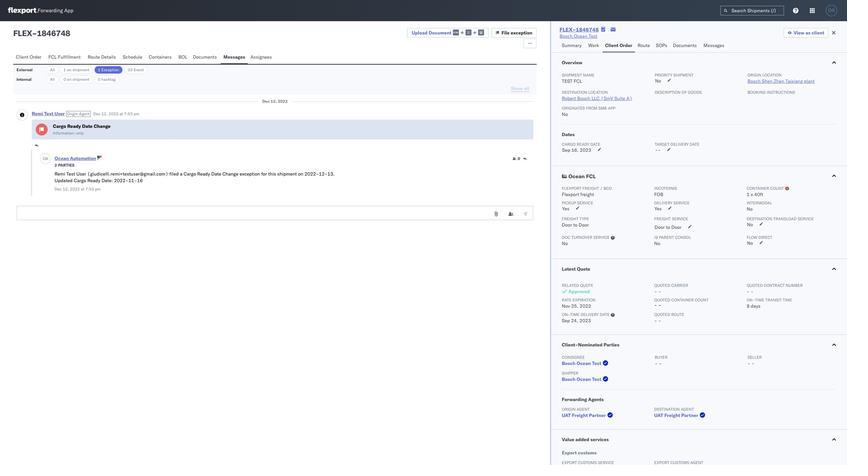 Task type: describe. For each thing, give the bounding box(es) containing it.
service up service at the right top
[[674, 200, 690, 205]]

1 horizontal spatial messages button
[[702, 39, 729, 52]]

no down doc
[[562, 240, 568, 246]]

value added services
[[562, 437, 609, 443]]

route button
[[636, 39, 654, 52]]

client order for the left client order button
[[16, 54, 42, 60]]

0 horizontal spatial 12,
[[63, 186, 69, 191]]

parent
[[660, 235, 675, 240]]

1 flexport from the top
[[562, 186, 582, 191]]

target delivery date
[[655, 142, 700, 147]]

door down type
[[579, 222, 589, 228]]

filed
[[170, 171, 179, 177]]

ocean automation
[[55, 155, 96, 161]]

quoted for quoted container count - -
[[655, 297, 671, 302]]

1 horizontal spatial ready
[[87, 178, 100, 183]]

ocean inside button
[[569, 173, 585, 180]]

0 horizontal spatial pm
[[95, 186, 101, 191]]

forwarding for forwarding app
[[38, 7, 63, 14]]

bosch down consignee
[[562, 360, 576, 366]]

uat freight partner for destination
[[655, 412, 699, 418]]

summary
[[562, 42, 582, 48]]

instructions
[[767, 90, 796, 95]]

no up flow on the right
[[748, 222, 754, 228]]

0 for hashtag
[[98, 77, 100, 82]]

sops button
[[654, 39, 671, 52]]

0 vertical spatial count
[[771, 186, 785, 191]]

freight inside freight type door to door
[[562, 216, 579, 221]]

1 horizontal spatial pm
[[134, 111, 139, 116]]

client-
[[562, 342, 579, 348]]

robert bosch llc (smv suite a) link
[[562, 95, 633, 101]]

0 horizontal spatial dec
[[55, 186, 62, 191]]

ready inside cargo ready date change information-only
[[67, 123, 81, 129]]

ocean fcl button
[[552, 166, 848, 186]]

sep for sep 16, 2023
[[563, 147, 571, 153]]

file exception
[[502, 30, 533, 36]]

external
[[17, 67, 33, 72]]

view as client
[[795, 30, 825, 36]]

sops
[[657, 42, 668, 48]]

16,
[[572, 147, 579, 153]]

door down service at the right top
[[672, 224, 682, 230]]

originates from smb app no
[[562, 106, 616, 117]]

0 horizontal spatial 7:53
[[85, 186, 94, 191]]

16
[[137, 178, 143, 183]]

view
[[795, 30, 805, 36]]

flexport freight / bco flexport freight
[[562, 186, 612, 197]]

originates
[[562, 106, 586, 111]]

services
[[591, 437, 609, 443]]

service
[[673, 216, 689, 221]]

shipment down "1 on shipment"
[[73, 77, 89, 82]]

a
[[46, 156, 48, 161]]

flex-
[[560, 26, 576, 33]]

on-time delivery date
[[562, 312, 610, 317]]

0 vertical spatial 7:53
[[124, 111, 133, 116]]

quote
[[581, 283, 594, 288]]

cargo right updated
[[74, 178, 86, 183]]

0 horizontal spatial messages
[[224, 54, 245, 60]]

order for the right client order button
[[620, 42, 633, 48]]

all for 1
[[50, 67, 55, 72]]

1 vertical spatial 2022-
[[114, 178, 129, 183]]

1 vertical spatial delivery
[[581, 312, 599, 317]]

fcl inside 'button'
[[48, 54, 57, 60]]

doc
[[562, 235, 571, 240]]

customs
[[578, 450, 597, 456]]

/
[[601, 186, 603, 191]]

test up updated
[[66, 171, 75, 177]]

remi for remi test user (giudicelli.remi+testuser@gmail.com) filed a cargo ready date change exception for this shipment on 2022-12-13.
[[55, 171, 65, 177]]

from
[[587, 106, 598, 111]]

bol button
[[176, 51, 190, 64]]

1 horizontal spatial change
[[223, 171, 239, 177]]

count inside quoted container count - -
[[695, 297, 709, 302]]

cargo ready date change information-only
[[53, 123, 111, 135]]

33
[[128, 67, 133, 72]]

time for on-time delivery date
[[571, 312, 580, 317]]

33 event
[[128, 67, 144, 72]]

2022 inside quoted contract number - - rate expiration nov 25, 2022
[[580, 303, 592, 309]]

destination agent
[[655, 407, 695, 412]]

1 horizontal spatial destination
[[655, 407, 680, 412]]

overview button
[[552, 53, 848, 73]]

route for route
[[638, 42, 651, 48]]

agents
[[589, 396, 604, 402]]

0 for on
[[63, 77, 66, 82]]

2 horizontal spatial ready
[[197, 171, 210, 177]]

0 vertical spatial exception
[[511, 30, 533, 36]]

user for (giudicelli.remi+testuser@gmail.com)
[[76, 171, 86, 177]]

pickup
[[562, 200, 577, 205]]

0 horizontal spatial app
[[64, 7, 73, 14]]

bosch inside destination location robert bosch llc (smv suite a)
[[578, 95, 591, 101]]

0 vertical spatial 2022-
[[305, 171, 319, 177]]

intermodal no
[[747, 200, 773, 212]]

client-nominated parties button
[[552, 335, 848, 355]]

forwarding agents
[[562, 396, 604, 402]]

no down the priority
[[656, 78, 662, 84]]

date:
[[102, 178, 113, 183]]

pickup service
[[562, 200, 594, 205]]

0 horizontal spatial exception
[[240, 171, 260, 177]]

consol
[[676, 235, 692, 240]]

bosch ocean test for consignee
[[562, 360, 602, 366]]

priority
[[655, 73, 673, 78]]

yes for delivery
[[655, 206, 662, 212]]

agent for destination agent
[[682, 407, 695, 412]]

route for route details
[[88, 54, 100, 60]]

1 for 1 exception
[[98, 67, 100, 72]]

cargo up 16,
[[562, 142, 576, 147]]

latest quote button
[[552, 259, 848, 279]]

1 horizontal spatial documents button
[[671, 39, 702, 52]]

1 horizontal spatial delivery
[[671, 142, 689, 147]]

on- for on-time transit time 8 days
[[747, 297, 756, 302]]

client
[[812, 30, 825, 36]]

freight up the door to door
[[655, 216, 672, 221]]

freight down origin agent
[[573, 412, 588, 418]]

0 horizontal spatial documents button
[[190, 51, 221, 64]]

1 horizontal spatial 1846748
[[576, 26, 599, 33]]

os button
[[825, 3, 840, 18]]

service down flexport freight / bco flexport freight
[[578, 200, 594, 205]]

shipment up '0 on shipment'
[[73, 67, 89, 72]]

ready
[[577, 142, 590, 147]]

robert
[[562, 95, 577, 101]]

2 vertical spatial on
[[298, 171, 304, 177]]

assignees button
[[248, 51, 276, 64]]

on-time transit time 8 days
[[747, 297, 793, 309]]

forwarding app link
[[8, 7, 73, 14]]

location for zhen
[[763, 73, 782, 78]]

quoted carrier - -
[[655, 283, 689, 294]]

test up information-
[[44, 111, 53, 117]]

origin inside remi test user origin agent
[[67, 111, 78, 116]]

user for origin
[[55, 111, 65, 117]]

1 exception
[[98, 67, 119, 72]]

target
[[655, 142, 670, 147]]

no inside is parent consol no
[[655, 240, 661, 246]]

0 horizontal spatial at
[[81, 186, 84, 191]]

0 vertical spatial documents
[[674, 42, 698, 48]]

freight type door to door
[[562, 216, 590, 228]]

bosch down shipper at the right
[[562, 376, 576, 382]]

0 horizontal spatial client order button
[[13, 51, 46, 64]]

destination for robert
[[562, 90, 588, 95]]

route details button
[[85, 51, 120, 64]]

destination for service
[[747, 216, 773, 221]]

service right the turnover
[[594, 235, 610, 240]]

0 vertical spatial at
[[120, 111, 123, 116]]

to inside freight type door to door
[[574, 222, 578, 228]]

shipment
[[562, 73, 583, 78]]

location for llc
[[589, 90, 608, 95]]

fcl fulfillment
[[48, 54, 81, 60]]

ocean down consignee
[[577, 360, 591, 366]]

shipment name test fcl
[[562, 73, 595, 84]]

1 horizontal spatial client order button
[[603, 39, 636, 52]]

0 vertical spatial bosch ocean test link
[[560, 33, 598, 39]]

24,
[[572, 318, 579, 324]]

bosch down flex-
[[560, 33, 573, 39]]

date up parties
[[600, 312, 610, 317]]

shipment right this
[[278, 171, 297, 177]]

freight down 'destination agent'
[[665, 412, 681, 418]]

transit
[[766, 297, 783, 302]]

value
[[562, 437, 575, 443]]

ocean down flex-1846748
[[574, 33, 588, 39]]

zhen
[[775, 78, 785, 84]]

only
[[76, 130, 84, 135]]

upload
[[412, 30, 428, 36]]

doc turnover service
[[562, 235, 610, 240]]

test down client-nominated parties
[[593, 360, 602, 366]]

export customs
[[562, 450, 597, 456]]

this
[[268, 171, 276, 177]]

13.
[[328, 171, 335, 177]]

summary button
[[560, 39, 586, 52]]

0 vertical spatial messages
[[704, 42, 725, 48]]

destination location robert bosch llc (smv suite a)
[[562, 90, 633, 101]]

all button for 0
[[46, 76, 59, 83]]

smb
[[599, 106, 608, 111]]

0 vertical spatial dec 12, 2022 at 7:53 pm
[[93, 111, 139, 116]]

of
[[682, 90, 688, 95]]

quoted contract number - - rate expiration nov 25, 2022
[[562, 283, 804, 309]]

partner for origin agent
[[590, 412, 606, 418]]

1 vertical spatial 12,
[[101, 111, 108, 116]]

quoted for quoted carrier - -
[[655, 283, 671, 288]]

service right transload
[[798, 216, 815, 221]]

route details
[[88, 54, 116, 60]]

0 horizontal spatial messages button
[[221, 51, 248, 64]]

approved
[[569, 288, 590, 294]]

1 horizontal spatial to
[[667, 224, 671, 230]]

type
[[580, 216, 590, 221]]

nov
[[562, 303, 571, 309]]

parties
[[58, 163, 75, 168]]

all button for 1
[[46, 66, 59, 74]]

client for the right client order button
[[606, 42, 619, 48]]



Task type: locate. For each thing, give the bounding box(es) containing it.
yes down pickup
[[563, 206, 570, 212]]

quoted inside quoted route - -
[[655, 312, 671, 317]]

bosch ocean test link down consignee
[[562, 360, 611, 367]]

0 horizontal spatial client order
[[16, 54, 42, 60]]

yes
[[563, 206, 570, 212], [655, 206, 662, 212]]

messages
[[704, 42, 725, 48], [224, 54, 245, 60]]

name
[[584, 73, 595, 78]]

no down intermodal
[[747, 206, 753, 212]]

bosch ocean test link down shipper at the right
[[562, 376, 611, 383]]

1 vertical spatial date
[[211, 171, 221, 177]]

latest
[[562, 266, 576, 272]]

fcl left fulfillment
[[48, 54, 57, 60]]

1 vertical spatial all
[[50, 77, 55, 82]]

no inside intermodal no
[[747, 206, 753, 212]]

on for 1
[[67, 67, 72, 72]]

quoted down quoted carrier - -
[[655, 297, 671, 302]]

remi test user (giudicelli.remi+testuser@gmail.com) filed a cargo ready date change exception for this shipment on 2022-12-13.
[[55, 171, 335, 177]]

buyer - -
[[655, 355, 668, 366]]

delivery up 'sep 24, 2023'
[[581, 312, 599, 317]]

o a
[[43, 156, 48, 161]]

documents up overview button
[[674, 42, 698, 48]]

1 vertical spatial freight
[[581, 191, 595, 197]]

bosch ocean test down consignee
[[562, 360, 602, 366]]

route
[[672, 312, 685, 317]]

agent
[[79, 111, 90, 116]]

quoted
[[655, 283, 671, 288], [747, 283, 763, 288], [655, 297, 671, 302], [655, 312, 671, 317]]

bosch inside origin location bosch shen zhen taixiang plant
[[748, 78, 761, 84]]

on- for on-time delivery date
[[562, 312, 571, 317]]

1 vertical spatial dec 12, 2022 at 7:53 pm
[[55, 186, 101, 191]]

documents button right bol
[[190, 51, 221, 64]]

0 inside button
[[518, 156, 521, 161]]

0 horizontal spatial order
[[30, 54, 42, 60]]

1 partner from the left
[[590, 412, 606, 418]]

0 vertical spatial destination
[[562, 90, 588, 95]]

origin for origin location bosch shen zhen taixiang plant
[[748, 73, 762, 78]]

0 horizontal spatial location
[[589, 90, 608, 95]]

freight
[[562, 216, 579, 221], [655, 216, 672, 221], [573, 412, 588, 418], [665, 412, 681, 418]]

client up external at left top
[[16, 54, 28, 60]]

1 yes from the left
[[563, 206, 570, 212]]

0 vertical spatial remi
[[32, 111, 43, 117]]

all button down fcl fulfillment
[[46, 66, 59, 74]]

taixiang
[[786, 78, 804, 84]]

0 horizontal spatial uat freight partner
[[562, 412, 606, 418]]

all
[[50, 67, 55, 72], [50, 77, 55, 82]]

0 button
[[513, 156, 521, 161]]

seller
[[748, 355, 763, 360]]

0 horizontal spatial 1846748
[[37, 28, 70, 38]]

flex-1846748
[[560, 26, 599, 33]]

2 flexport from the top
[[562, 191, 580, 197]]

1 vertical spatial forwarding
[[562, 396, 588, 402]]

internal
[[17, 77, 32, 82]]

0 vertical spatial forwarding
[[38, 7, 63, 14]]

origin down forwarding agents
[[562, 407, 576, 412]]

quote
[[577, 266, 591, 272]]

container
[[747, 186, 770, 191]]

0 vertical spatial route
[[638, 42, 651, 48]]

1 horizontal spatial partner
[[682, 412, 699, 418]]

user up information-
[[55, 111, 65, 117]]

value added services button
[[552, 430, 848, 449]]

transload
[[774, 216, 797, 221]]

route left sops
[[638, 42, 651, 48]]

description of goods
[[655, 90, 703, 95]]

location inside origin location bosch shen zhen taixiang plant
[[763, 73, 782, 78]]

2 horizontal spatial fcl
[[587, 173, 596, 180]]

o
[[43, 156, 46, 161]]

forwarding up flex - 1846748
[[38, 7, 63, 14]]

uat for origin
[[562, 412, 571, 418]]

a)
[[627, 95, 633, 101]]

on- inside on-time transit time 8 days
[[747, 297, 756, 302]]

1 on shipment
[[63, 67, 89, 72]]

dec 12, 2022 at 7:53 pm right agent
[[93, 111, 139, 116]]

bosch ocean test link for consignee
[[562, 360, 611, 367]]

freight left / on the right top of page
[[583, 186, 600, 191]]

0 horizontal spatial ready
[[67, 123, 81, 129]]

no inside "originates from smb app no"
[[562, 111, 568, 117]]

cargo inside cargo ready date change information-only
[[53, 123, 66, 129]]

2 horizontal spatial time
[[784, 297, 793, 302]]

1 vertical spatial change
[[223, 171, 239, 177]]

Search Shipments (/) text field
[[721, 6, 785, 16]]

1 for 1 on shipment
[[63, 67, 66, 72]]

dec 12, 2022 at 7:53 pm down updated
[[55, 186, 101, 191]]

1 horizontal spatial dec
[[93, 111, 100, 116]]

agent up value added services button
[[682, 407, 695, 412]]

time up the '24,'
[[571, 312, 580, 317]]

2 uat freight partner from the left
[[655, 412, 699, 418]]

2 horizontal spatial origin
[[748, 73, 762, 78]]

1 horizontal spatial remi
[[55, 171, 65, 177]]

1 uat freight partner link from the left
[[562, 412, 615, 419]]

delivery right the target
[[671, 142, 689, 147]]

forwarding for forwarding agents
[[562, 396, 588, 402]]

1846748 down forwarding app
[[37, 28, 70, 38]]

fcl inside button
[[587, 173, 596, 180]]

count right container
[[695, 297, 709, 302]]

1 horizontal spatial 7:53
[[124, 111, 133, 116]]

uat down 'destination agent'
[[655, 412, 664, 418]]

0 horizontal spatial documents
[[193, 54, 217, 60]]

client order
[[606, 42, 633, 48], [16, 54, 42, 60]]

2 horizontal spatial 12,
[[271, 99, 277, 104]]

forwarding up origin agent
[[562, 396, 588, 402]]

12-
[[319, 171, 328, 177]]

0 horizontal spatial forwarding
[[38, 7, 63, 14]]

remi for remi test user origin agent
[[32, 111, 43, 117]]

sep 24, 2023
[[562, 318, 592, 324]]

ocean fcl
[[569, 173, 596, 180]]

rate
[[562, 297, 572, 302]]

None text field
[[17, 206, 534, 220]]

2 horizontal spatial 1
[[747, 191, 750, 197]]

yes for pickup
[[563, 206, 570, 212]]

0 vertical spatial date
[[82, 123, 93, 129]]

uat freight partner link for origin
[[562, 412, 615, 419]]

ready left date:
[[87, 178, 100, 183]]

client order right work button
[[606, 42, 633, 48]]

schedule
[[123, 54, 142, 60]]

1 horizontal spatial fcl
[[574, 78, 583, 84]]

expiration
[[573, 297, 596, 302]]

on
[[67, 67, 72, 72], [67, 77, 72, 82], [298, 171, 304, 177]]

2023 for sep 16, 2023
[[580, 147, 592, 153]]

fob
[[655, 191, 664, 197]]

0 horizontal spatial agent
[[577, 407, 590, 412]]

0 vertical spatial client order
[[606, 42, 633, 48]]

2022-
[[305, 171, 319, 177], [114, 178, 129, 183]]

quoted inside quoted carrier - -
[[655, 283, 671, 288]]

fulfillment
[[58, 54, 81, 60]]

no down flow on the right
[[748, 240, 754, 246]]

latest quote
[[562, 266, 591, 272]]

1 uat freight partner from the left
[[562, 412, 606, 418]]

uat freight partner
[[562, 412, 606, 418], [655, 412, 699, 418]]

order up external at left top
[[30, 54, 42, 60]]

assignees
[[251, 54, 272, 60]]

0 horizontal spatial change
[[94, 123, 111, 129]]

date for --
[[690, 142, 700, 147]]

date for sep 16, 2023
[[591, 142, 601, 147]]

flow direct
[[747, 235, 773, 240]]

messages left assignees
[[224, 54, 245, 60]]

client order for the right client order button
[[606, 42, 633, 48]]

user
[[55, 111, 65, 117], [76, 171, 86, 177]]

1 horizontal spatial forwarding
[[562, 396, 588, 402]]

quoted inside quoted container count - -
[[655, 297, 671, 302]]

test up agents
[[593, 376, 602, 382]]

partner down agents
[[590, 412, 606, 418]]

documents right bol button
[[193, 54, 217, 60]]

on down "1 on shipment"
[[67, 77, 72, 82]]

incoterms fob
[[655, 186, 678, 197]]

2 all button from the top
[[46, 76, 59, 83]]

uat freight partner down origin agent
[[562, 412, 606, 418]]

1 horizontal spatial 2022-
[[305, 171, 319, 177]]

1 vertical spatial all button
[[46, 76, 59, 83]]

priority shipment
[[655, 73, 694, 78]]

dec
[[263, 99, 270, 104], [93, 111, 100, 116], [55, 186, 62, 191]]

to up the turnover
[[574, 222, 578, 228]]

fcl inside shipment name test fcl
[[574, 78, 583, 84]]

ocean up flexport freight / bco flexport freight
[[569, 173, 585, 180]]

bosch
[[560, 33, 573, 39], [748, 78, 761, 84], [578, 95, 591, 101], [562, 360, 576, 366], [562, 376, 576, 382]]

ocean down shipper at the right
[[577, 376, 591, 382]]

--
[[656, 147, 661, 153]]

app
[[64, 7, 73, 14], [609, 106, 616, 111]]

cargo up information-
[[53, 123, 66, 129]]

exception
[[101, 67, 119, 72]]

1 vertical spatial location
[[589, 90, 608, 95]]

1 left x
[[747, 191, 750, 197]]

shen
[[763, 78, 773, 84]]

origin agent
[[562, 407, 590, 412]]

1 all from the top
[[50, 67, 55, 72]]

on- down nov
[[562, 312, 571, 317]]

2 yes from the left
[[655, 206, 662, 212]]

0 vertical spatial all
[[50, 67, 55, 72]]

freight up pickup service
[[581, 191, 595, 197]]

0 vertical spatial bosch ocean test
[[560, 33, 598, 39]]

8
[[747, 303, 750, 309]]

containers
[[149, 54, 172, 60]]

client order button up external at left top
[[13, 51, 46, 64]]

to
[[574, 222, 578, 228], [667, 224, 671, 230]]

bosch ocean test for shipper
[[562, 376, 602, 382]]

0 horizontal spatial destination
[[562, 90, 588, 95]]

door up is
[[655, 224, 665, 230]]

quoted left carrier
[[655, 283, 671, 288]]

location up robert bosch llc (smv suite a) link
[[589, 90, 608, 95]]

1 horizontal spatial agent
[[682, 407, 695, 412]]

1 all button from the top
[[46, 66, 59, 74]]

time right transit
[[784, 297, 793, 302]]

all down fcl fulfillment
[[50, 67, 55, 72]]

1 vertical spatial flexport
[[562, 191, 580, 197]]

0 horizontal spatial 0
[[63, 77, 66, 82]]

2 vertical spatial fcl
[[587, 173, 596, 180]]

0 vertical spatial delivery
[[671, 142, 689, 147]]

date inside cargo ready date change information-only
[[82, 123, 93, 129]]

1 vertical spatial exception
[[240, 171, 260, 177]]

door up doc
[[562, 222, 573, 228]]

0 vertical spatial order
[[620, 42, 633, 48]]

all left '0 on shipment'
[[50, 77, 55, 82]]

2023 down on-time delivery date
[[580, 318, 592, 324]]

flexport. image
[[8, 7, 38, 14]]

1 vertical spatial destination
[[747, 216, 773, 221]]

0 vertical spatial 2023
[[580, 147, 592, 153]]

automation
[[70, 155, 96, 161]]

0 vertical spatial 12,
[[271, 99, 277, 104]]

1 vertical spatial dec
[[93, 111, 100, 116]]

fcl up flexport freight / bco flexport freight
[[587, 173, 596, 180]]

location inside destination location robert bosch llc (smv suite a)
[[589, 90, 608, 95]]

on up '0 on shipment'
[[67, 67, 72, 72]]

2 horizontal spatial 0
[[518, 156, 521, 161]]

0 horizontal spatial count
[[695, 297, 709, 302]]

nominated
[[579, 342, 603, 348]]

1 horizontal spatial count
[[771, 186, 785, 191]]

0 horizontal spatial partner
[[590, 412, 606, 418]]

2 vertical spatial ready
[[87, 178, 100, 183]]

1 for 1 x 40ft
[[747, 191, 750, 197]]

destination inside destination location robert bosch llc (smv suite a)
[[562, 90, 588, 95]]

2022- down (giudicelli.remi+testuser@gmail.com)
[[114, 178, 129, 183]]

uat freight partner link for destination
[[655, 412, 708, 419]]

1 vertical spatial user
[[76, 171, 86, 177]]

partner for destination agent
[[682, 412, 699, 418]]

destination
[[562, 90, 588, 95], [747, 216, 773, 221], [655, 407, 680, 412]]

0 vertical spatial on
[[67, 67, 72, 72]]

0 vertical spatial pm
[[134, 111, 139, 116]]

containers button
[[146, 51, 176, 64]]

1 vertical spatial remi
[[55, 171, 65, 177]]

origin inside origin location bosch shen zhen taixiang plant
[[748, 73, 762, 78]]

uat freight partner for origin
[[562, 412, 606, 418]]

parties
[[604, 342, 620, 348]]

all button left '0 on shipment'
[[46, 76, 59, 83]]

1 horizontal spatial origin
[[562, 407, 576, 412]]

quoted for quoted route - -
[[655, 312, 671, 317]]

0 horizontal spatial delivery
[[581, 312, 599, 317]]

exception right file on the right top of page
[[511, 30, 533, 36]]

partner down 'destination agent'
[[682, 412, 699, 418]]

on for 0
[[67, 77, 72, 82]]

dec 12, 2022 at 7:53 pm
[[93, 111, 139, 116], [55, 186, 101, 191]]

2022
[[278, 99, 288, 104], [109, 111, 119, 116], [70, 186, 80, 191], [580, 303, 592, 309]]

remi test user origin agent
[[32, 111, 90, 117]]

uat freight partner link down origin agent
[[562, 412, 615, 419]]

for
[[261, 171, 267, 177]]

quoted left route
[[655, 312, 671, 317]]

flex
[[13, 28, 32, 38]]

1 vertical spatial ready
[[197, 171, 210, 177]]

quoted for quoted contract number - - rate expiration nov 25, 2022
[[747, 283, 763, 288]]

2 partner from the left
[[682, 412, 699, 418]]

change inside cargo ready date change information-only
[[94, 123, 111, 129]]

time up days
[[756, 297, 765, 302]]

ready right "a" at top
[[197, 171, 210, 177]]

shipment
[[73, 67, 89, 72], [674, 73, 694, 78], [73, 77, 89, 82], [278, 171, 297, 177]]

1 agent from the left
[[577, 407, 590, 412]]

1 down fcl fulfillment 'button'
[[63, 67, 66, 72]]

2023 for sep 24, 2023
[[580, 318, 592, 324]]

order for the left client order button
[[30, 54, 42, 60]]

1 horizontal spatial location
[[763, 73, 782, 78]]

date up ocean fcl button
[[690, 142, 700, 147]]

0 horizontal spatial origin
[[67, 111, 78, 116]]

messages button up overview button
[[702, 39, 729, 52]]

contract
[[765, 283, 786, 288]]

route left details
[[88, 54, 100, 60]]

is
[[655, 235, 659, 240]]

client for the left client order button
[[16, 54, 28, 60]]

buyer
[[655, 355, 668, 360]]

quoted left contract
[[747, 283, 763, 288]]

1 horizontal spatial 0
[[98, 77, 100, 82]]

0 vertical spatial freight
[[583, 186, 600, 191]]

2 horizontal spatial destination
[[747, 216, 773, 221]]

1 vertical spatial bosch ocean test
[[562, 360, 602, 366]]

1 left exception
[[98, 67, 100, 72]]

1 vertical spatial route
[[88, 54, 100, 60]]

all for 0
[[50, 77, 55, 82]]

export
[[562, 450, 577, 456]]

cargo right "a" at top
[[184, 171, 196, 177]]

(smv
[[601, 95, 614, 101]]

2 uat freight partner link from the left
[[655, 412, 708, 419]]

1 vertical spatial messages
[[224, 54, 245, 60]]

0 horizontal spatial uat freight partner link
[[562, 412, 615, 419]]

agent for origin agent
[[577, 407, 590, 412]]

ready
[[67, 123, 81, 129], [197, 171, 210, 177], [87, 178, 100, 183]]

1 vertical spatial bosch ocean test link
[[562, 360, 611, 367]]

origin for origin agent
[[562, 407, 576, 412]]

fcl down shipment
[[574, 78, 583, 84]]

1 horizontal spatial client
[[606, 42, 619, 48]]

2 vertical spatial dec
[[55, 186, 62, 191]]

0 horizontal spatial uat
[[562, 412, 571, 418]]

client right work button
[[606, 42, 619, 48]]

dec 12, 2022
[[263, 99, 288, 104]]

shipment up of on the right top
[[674, 73, 694, 78]]

0 vertical spatial change
[[94, 123, 111, 129]]

2 parties
[[55, 163, 75, 168]]

2 agent from the left
[[682, 407, 695, 412]]

work
[[589, 42, 600, 48]]

to down the freight service
[[667, 224, 671, 230]]

quoted container count - -
[[655, 297, 709, 308]]

2 horizontal spatial dec
[[263, 99, 270, 104]]

on- up 8
[[747, 297, 756, 302]]

0 horizontal spatial date
[[82, 123, 93, 129]]

related quote
[[562, 283, 594, 288]]

uat for destination
[[655, 412, 664, 418]]

1 horizontal spatial on-
[[747, 297, 756, 302]]

file
[[502, 30, 510, 36]]

uat down origin agent
[[562, 412, 571, 418]]

ocean up the 2 parties button
[[55, 155, 69, 161]]

7:53
[[124, 111, 133, 116], [85, 186, 94, 191]]

2 all from the top
[[50, 77, 55, 82]]

messages button left assignees
[[221, 51, 248, 64]]

0 vertical spatial sep
[[563, 147, 571, 153]]

sep 16, 2023
[[563, 147, 592, 153]]

time for on-time transit time 8 days
[[756, 297, 765, 302]]

information-
[[53, 130, 76, 135]]

uat freight partner link down 'destination agent'
[[655, 412, 708, 419]]

0 vertical spatial on-
[[747, 297, 756, 302]]

1 vertical spatial app
[[609, 106, 616, 111]]

origin up booking at the top
[[748, 73, 762, 78]]

bosch ocean test down flex-1846748 link
[[560, 33, 598, 39]]

1 uat from the left
[[562, 412, 571, 418]]

1 horizontal spatial app
[[609, 106, 616, 111]]

bosch ocean test down shipper at the right
[[562, 376, 602, 382]]

bosch ocean test link
[[560, 33, 598, 39], [562, 360, 611, 367], [562, 376, 611, 383]]

user down automation
[[76, 171, 86, 177]]

on left 12-
[[298, 171, 304, 177]]

related
[[562, 283, 580, 288]]

container
[[672, 297, 694, 302]]

test up 'work'
[[589, 33, 598, 39]]

quoted inside quoted contract number - - rate expiration nov 25, 2022
[[747, 283, 763, 288]]

bosch ocean test link for shipper
[[562, 376, 611, 383]]

1846748 up 'work'
[[576, 26, 599, 33]]

2 uat from the left
[[655, 412, 664, 418]]

sep for sep 24, 2023
[[562, 318, 570, 324]]

app inside "originates from smb app no"
[[609, 106, 616, 111]]



Task type: vqa. For each thing, say whether or not it's contained in the screenshot.
forwarding app on the left of the page
yes



